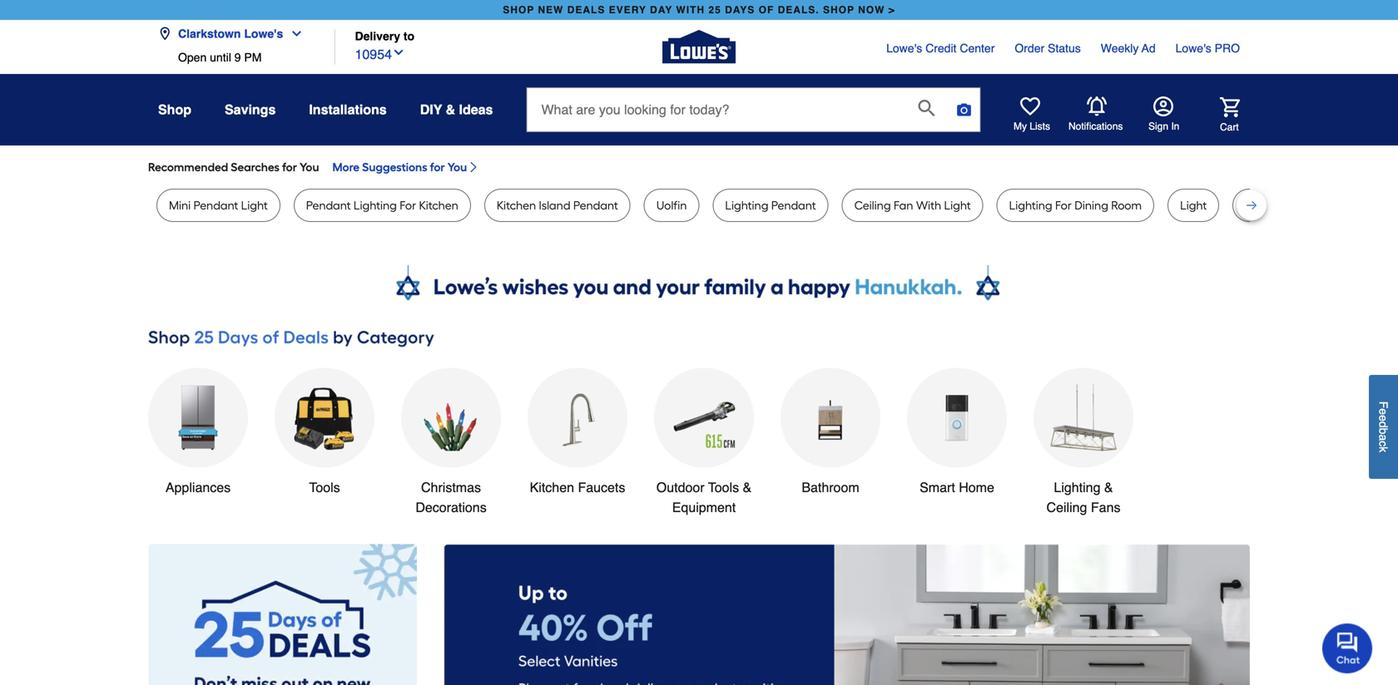 Task type: locate. For each thing, give the bounding box(es) containing it.
pendant right island
[[573, 198, 618, 213]]

2 tools from the left
[[708, 480, 739, 496]]

savings button
[[225, 95, 276, 125]]

tools inside outdoor tools & equipment
[[708, 480, 739, 496]]

4 light from the left
[[1368, 198, 1394, 213]]

1 horizontal spatial kitchen
[[497, 198, 536, 213]]

tools up the equipment
[[708, 480, 739, 496]]

shop
[[503, 4, 534, 16], [823, 4, 855, 16]]

searches
[[231, 160, 280, 174]]

lighting & ceiling fans button
[[1034, 368, 1133, 518]]

tools button
[[275, 368, 374, 498]]

up to 40 percent off select vanities. plus, get free local delivery on select vanities. image
[[444, 545, 1250, 686]]

e
[[1377, 409, 1390, 415], [1377, 415, 1390, 422]]

light
[[241, 198, 268, 213], [944, 198, 971, 213], [1180, 198, 1207, 213], [1368, 198, 1394, 213]]

weekly ad
[[1101, 42, 1156, 55]]

my lists link
[[1014, 97, 1050, 133]]

open until 9 pm
[[178, 51, 262, 64]]

tools down the tools image
[[309, 480, 340, 496]]

lighting
[[354, 198, 397, 213], [725, 198, 768, 213], [1009, 198, 1052, 213]]

0 horizontal spatial lowe's
[[244, 27, 283, 40]]

lowe's home improvement cart image
[[1220, 97, 1240, 117]]

2 shop from the left
[[823, 4, 855, 16]]

glass
[[1288, 198, 1317, 213]]

f e e d b a c k button
[[1369, 375, 1398, 479]]

b
[[1377, 428, 1390, 435]]

for down more suggestions for you link
[[400, 198, 416, 213]]

lighting & ceiling fans image
[[1050, 385, 1117, 451]]

pendant right mini
[[193, 198, 238, 213]]

lowe's
[[244, 27, 283, 40], [886, 42, 922, 55], [1176, 42, 1211, 55]]

light right with
[[944, 198, 971, 213]]

tools image
[[291, 385, 358, 451]]

lighting down suggestions
[[354, 198, 397, 213]]

for inside more suggestions for you link
[[430, 160, 445, 174]]

shop left new
[[503, 4, 534, 16]]

you inside more suggestions for you link
[[447, 160, 467, 174]]

lowe's left credit
[[886, 42, 922, 55]]

kitchen faucets image
[[544, 385, 611, 451]]

you left more
[[300, 160, 319, 174]]

weekly ad link
[[1101, 40, 1156, 57]]

lowe's pro link
[[1176, 40, 1240, 57]]

kitchen down more suggestions for you link
[[419, 198, 458, 213]]

seeded glass pendant light
[[1245, 198, 1394, 213]]

clarkstown lowe's
[[178, 27, 283, 40]]

lowe's home improvement lists image
[[1020, 97, 1040, 117]]

savings
[[225, 102, 276, 117]]

kitchen faucets
[[530, 480, 625, 496]]

2 horizontal spatial &
[[1104, 480, 1113, 496]]

2 kitchen from the left
[[497, 198, 536, 213]]

& inside lighting & ceiling fans
[[1104, 480, 1113, 496]]

1 horizontal spatial you
[[447, 160, 467, 174]]

my
[[1014, 121, 1027, 132]]

lowe's left pro in the top right of the page
[[1176, 42, 1211, 55]]

1 horizontal spatial lowe's
[[886, 42, 922, 55]]

pendant down more
[[306, 198, 351, 213]]

shop
[[158, 102, 191, 117]]

diy
[[420, 102, 442, 117]]

shop left now
[[823, 4, 855, 16]]

& inside outdoor tools & equipment
[[743, 480, 752, 496]]

0 horizontal spatial &
[[446, 102, 455, 117]]

0 horizontal spatial lighting
[[354, 198, 397, 213]]

day
[[650, 4, 673, 16]]

pendant
[[193, 198, 238, 213], [306, 198, 351, 213], [573, 198, 618, 213], [771, 198, 816, 213], [1320, 198, 1365, 213]]

2 horizontal spatial lowe's
[[1176, 42, 1211, 55]]

1 horizontal spatial tools
[[708, 480, 739, 496]]

0 horizontal spatial you
[[300, 160, 319, 174]]

you
[[300, 160, 319, 174], [447, 160, 467, 174]]

status
[[1048, 42, 1081, 55]]

for left chevron right image
[[430, 160, 445, 174]]

every
[[609, 4, 646, 16]]

lists
[[1030, 121, 1050, 132]]

installations
[[309, 102, 387, 117]]

chevron down image
[[392, 46, 405, 59]]

lowe's credit center link
[[886, 40, 995, 57]]

kitchen
[[419, 198, 458, 213], [497, 198, 536, 213]]

f e e d b a c k
[[1377, 402, 1390, 453]]

christmas decorations image
[[418, 385, 484, 451]]

1 horizontal spatial shop
[[823, 4, 855, 16]]

home
[[959, 480, 994, 496]]

fan
[[894, 198, 913, 213]]

25
[[709, 4, 721, 16]]

for for suggestions
[[430, 160, 445, 174]]

lowe's up pm
[[244, 27, 283, 40]]

outdoor tools & equipment button
[[654, 368, 754, 518]]

1 horizontal spatial lighting
[[725, 198, 768, 213]]

notifications
[[1069, 121, 1123, 132]]

light right 'glass' on the right top of the page
[[1368, 198, 1394, 213]]

9
[[234, 51, 241, 64]]

light down searches
[[241, 198, 268, 213]]

d
[[1377, 422, 1390, 428]]

kitchen left island
[[497, 198, 536, 213]]

3 lighting from the left
[[1009, 198, 1052, 213]]

you down diy & ideas button
[[447, 160, 467, 174]]

& up fans on the right bottom
[[1104, 480, 1113, 496]]

ad
[[1142, 42, 1156, 55]]

christmas
[[421, 480, 481, 496]]

with
[[676, 4, 705, 16]]

& right outdoor
[[743, 480, 752, 496]]

diy & ideas
[[420, 102, 493, 117]]

& right diy
[[446, 102, 455, 117]]

2 lighting from the left
[[725, 198, 768, 213]]

0 horizontal spatial shop
[[503, 4, 534, 16]]

0 horizontal spatial tools
[[309, 480, 340, 496]]

1 lighting from the left
[[354, 198, 397, 213]]

e up b
[[1377, 415, 1390, 422]]

recommended searches for you heading
[[148, 159, 1250, 176]]

25 days of deals. don't miss deals every day. same-day delivery on in-stock orders placed by 2 p m. image
[[148, 545, 417, 686]]

2 e from the top
[[1377, 415, 1390, 422]]

christmas decorations button
[[401, 368, 501, 518]]

weekly
[[1101, 42, 1139, 55]]

lighting & ceiling fans
[[1046, 480, 1120, 515]]

now
[[858, 4, 885, 16]]

installations button
[[309, 95, 387, 125]]

shop 25 days of deals by category image
[[148, 324, 1250, 352]]

of
[[759, 4, 774, 16]]

chevron right image
[[467, 161, 480, 174]]

light right room
[[1180, 198, 1207, 213]]

recommended
[[148, 160, 228, 174]]

None search field
[[526, 87, 981, 148]]

shop new deals every day with 25 days of deals. shop now >
[[503, 4, 895, 16]]

kitchen faucets button
[[528, 368, 627, 498]]

2 you from the left
[[447, 160, 467, 174]]

for
[[282, 160, 297, 174], [430, 160, 445, 174], [400, 198, 416, 213], [1055, 198, 1072, 213]]

pm
[[244, 51, 262, 64]]

christmas decorations
[[416, 480, 487, 515]]

pendant left ceiling
[[771, 198, 816, 213]]

1 tools from the left
[[309, 480, 340, 496]]

e up d
[[1377, 409, 1390, 415]]

search image
[[918, 100, 935, 117]]

& for ideas
[[446, 102, 455, 117]]

Search Query text field
[[527, 88, 905, 131]]

1 horizontal spatial &
[[743, 480, 752, 496]]

smart home
[[920, 480, 994, 496]]

2 horizontal spatial lighting
[[1009, 198, 1052, 213]]

ideas
[[459, 102, 493, 117]]

delivery to
[[355, 30, 414, 43]]

0 horizontal spatial kitchen
[[419, 198, 458, 213]]

lowe's pro
[[1176, 42, 1240, 55]]

1 you from the left
[[300, 160, 319, 174]]

for right searches
[[282, 160, 297, 174]]

tools inside button
[[309, 480, 340, 496]]

lowe's for lowe's pro
[[1176, 42, 1211, 55]]

delivery
[[355, 30, 400, 43]]

chevron down image
[[283, 27, 303, 40]]

kitchen
[[530, 480, 574, 496]]

lighting left 'dining' at right top
[[1009, 198, 1052, 213]]

tools
[[309, 480, 340, 496], [708, 480, 739, 496]]

lowe's home improvement logo image
[[662, 10, 736, 84]]

pendant right 'glass' on the right top of the page
[[1320, 198, 1365, 213]]

lighting down recommended searches for you "heading"
[[725, 198, 768, 213]]



Task type: vqa. For each thing, say whether or not it's contained in the screenshot.
2nd light from left
yes



Task type: describe. For each thing, give the bounding box(es) containing it.
ceiling
[[854, 198, 891, 213]]

order
[[1015, 42, 1045, 55]]

lowe's for lowe's credit center
[[886, 42, 922, 55]]

more suggestions for you
[[332, 160, 467, 174]]

appliances image
[[165, 385, 231, 451]]

days
[[725, 4, 755, 16]]

credit
[[925, 42, 957, 55]]

>
[[889, 4, 895, 16]]

suggestions
[[362, 160, 427, 174]]

island
[[539, 198, 571, 213]]

k
[[1377, 447, 1390, 453]]

10954 button
[[355, 43, 405, 65]]

cart
[[1220, 121, 1239, 133]]

for for searches
[[282, 160, 297, 174]]

for left 'dining' at right top
[[1055, 198, 1072, 213]]

with
[[916, 198, 941, 213]]

decorations
[[416, 500, 487, 515]]

bathroom button
[[781, 368, 880, 498]]

appliances button
[[148, 368, 248, 498]]

1 e from the top
[[1377, 409, 1390, 415]]

& for ceiling
[[1104, 480, 1113, 496]]

lighting for dining room
[[1009, 198, 1142, 213]]

a
[[1377, 435, 1390, 441]]

3 pendant from the left
[[573, 198, 618, 213]]

deals.
[[778, 4, 819, 16]]

smart home button
[[907, 368, 1007, 498]]

chat invite button image
[[1322, 623, 1373, 674]]

mini
[[169, 198, 191, 213]]

sign
[[1148, 121, 1168, 132]]

outdoor
[[656, 480, 705, 496]]

lowe's wishes you and your family a happy hanukkah. image
[[148, 265, 1250, 307]]

deals
[[567, 4, 605, 16]]

seeded
[[1245, 198, 1285, 213]]

shop new deals every day with 25 days of deals. shop now > link
[[499, 0, 899, 20]]

sign in button
[[1148, 97, 1179, 133]]

ceiling
[[1046, 500, 1087, 515]]

mini pendant light
[[169, 198, 268, 213]]

c
[[1377, 441, 1390, 447]]

sign in
[[1148, 121, 1179, 132]]

cart button
[[1197, 97, 1240, 134]]

ceiling fan with light
[[854, 198, 971, 213]]

to
[[403, 30, 414, 43]]

more
[[332, 160, 360, 174]]

1 pendant from the left
[[193, 198, 238, 213]]

room
[[1111, 198, 1142, 213]]

lowe's home improvement account image
[[1153, 97, 1173, 117]]

pendant lighting for kitchen
[[306, 198, 458, 213]]

outdoor tools & equipment
[[656, 480, 752, 515]]

my lists
[[1014, 121, 1050, 132]]

shop button
[[158, 95, 191, 125]]

faucets
[[578, 480, 625, 496]]

appliances
[[165, 480, 231, 496]]

bathroom
[[802, 480, 859, 496]]

lowe's credit center
[[886, 42, 995, 55]]

4 pendant from the left
[[771, 198, 816, 213]]

equipment
[[672, 500, 736, 515]]

in
[[1171, 121, 1179, 132]]

uolfin
[[656, 198, 687, 213]]

clarkstown
[[178, 27, 241, 40]]

diy & ideas button
[[420, 95, 493, 125]]

more suggestions for you link
[[332, 159, 480, 176]]

1 light from the left
[[241, 198, 268, 213]]

lowe's inside button
[[244, 27, 283, 40]]

outdoor tools & equipment image
[[671, 385, 737, 451]]

2 pendant from the left
[[306, 198, 351, 213]]

1 kitchen from the left
[[419, 198, 458, 213]]

new
[[538, 4, 564, 16]]

recommended searches for you
[[148, 160, 319, 174]]

1 shop from the left
[[503, 4, 534, 16]]

you for more suggestions for you
[[447, 160, 467, 174]]

bathroom image
[[797, 385, 864, 451]]

lighting for lighting pendant
[[725, 198, 768, 213]]

10954
[[355, 47, 392, 62]]

for for lighting
[[400, 198, 416, 213]]

lowe's home improvement notification center image
[[1087, 97, 1107, 117]]

camera image
[[956, 102, 972, 118]]

lighting pendant
[[725, 198, 816, 213]]

you for recommended searches for you
[[300, 160, 319, 174]]

clarkstown lowe's button
[[158, 17, 310, 51]]

2 light from the left
[[944, 198, 971, 213]]

order status
[[1015, 42, 1081, 55]]

fans
[[1091, 500, 1120, 515]]

lighting
[[1054, 480, 1101, 496]]

pro
[[1215, 42, 1240, 55]]

kitchen island pendant
[[497, 198, 618, 213]]

dining
[[1075, 198, 1108, 213]]

location image
[[158, 27, 171, 40]]

until
[[210, 51, 231, 64]]

lighting for lighting for dining room
[[1009, 198, 1052, 213]]

f
[[1377, 402, 1390, 409]]

smart
[[920, 480, 955, 496]]

5 pendant from the left
[[1320, 198, 1365, 213]]

3 light from the left
[[1180, 198, 1207, 213]]



